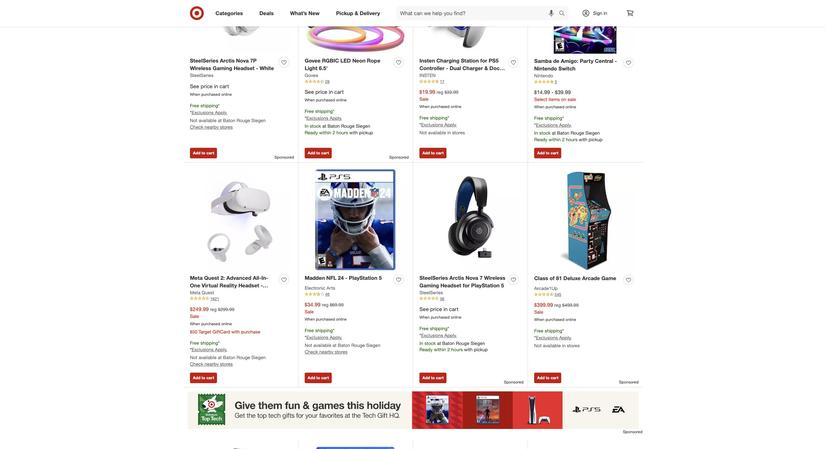 Task type: vqa. For each thing, say whether or not it's contained in the screenshot.
Toys
no



Task type: locate. For each thing, give the bounding box(es) containing it.
steelseries link down steelseries arctis nova 7p wireless gaming headset - white
[[190, 72, 213, 79]]

gaming
[[213, 65, 232, 72], [420, 283, 439, 289]]

playstation down the "7"
[[471, 283, 500, 289]]

baton
[[223, 118, 235, 123], [328, 123, 340, 129], [557, 130, 569, 136], [442, 341, 455, 346], [338, 343, 350, 349], [223, 355, 235, 361]]

0 vertical spatial wireless
[[190, 65, 211, 72]]

online down the $499.99
[[566, 318, 576, 323]]

steelseries arctis nova 7 wireless gaming headset for playstation 5
[[420, 275, 505, 289]]

$249.99
[[190, 306, 209, 313]]

1621
[[210, 297, 219, 302]]

$33.99
[[445, 89, 458, 95]]

0 horizontal spatial gaming
[[213, 65, 232, 72]]

headset left for
[[441, 283, 461, 289]]

sale down $249.99
[[190, 314, 199, 320]]

playstation up 46 link
[[349, 275, 377, 282]]

2 vertical spatial in
[[420, 341, 423, 346]]

game
[[601, 275, 616, 282]]

0 vertical spatial nova
[[236, 58, 249, 64]]

not
[[190, 118, 197, 123], [420, 130, 427, 135], [305, 343, 312, 349], [534, 343, 542, 349], [190, 355, 197, 361]]

1 vertical spatial nova
[[466, 275, 478, 282]]

1 vertical spatial wireless
[[484, 275, 505, 282]]

0 horizontal spatial steelseries link
[[190, 72, 213, 79]]

0 vertical spatial pickup
[[359, 130, 373, 135]]

quest up virtual
[[204, 275, 219, 282]]

headset for steelseries arctis nova 7p wireless gaming headset - white
[[234, 65, 255, 72]]

0 horizontal spatial ready
[[305, 130, 318, 135]]

central
[[595, 58, 613, 64]]

1 horizontal spatial see
[[305, 89, 314, 95]]

0 horizontal spatial free shipping * * exclusions apply. in stock at  baton rouge siegen ready within 2 hours with pickup
[[305, 108, 373, 135]]

2 horizontal spatial see
[[420, 306, 429, 313]]

1 horizontal spatial 5
[[501, 283, 504, 289]]

quest
[[204, 275, 219, 282], [202, 290, 214, 296]]

0 vertical spatial hours
[[336, 130, 348, 135]]

1 nintendo from the top
[[534, 65, 557, 72]]

0 vertical spatial within
[[319, 130, 331, 135]]

1 vertical spatial in
[[534, 130, 538, 136]]

switch
[[559, 65, 576, 72]]

0 vertical spatial quest
[[204, 275, 219, 282]]

0 horizontal spatial see
[[190, 83, 199, 90]]

headset inside the steelseries arctis nova 7 wireless gaming headset for playstation 5
[[441, 283, 461, 289]]

sale inside $34.99 reg $69.99 sale when purchased online
[[305, 309, 314, 315]]

0 horizontal spatial 2
[[333, 130, 335, 135]]

arctis up for
[[449, 275, 464, 282]]

online inside $34.99 reg $69.99 sale when purchased online
[[336, 317, 347, 322]]

0 horizontal spatial in
[[305, 123, 309, 129]]

sale for $19.99
[[420, 96, 429, 102]]

0 horizontal spatial wireless
[[190, 65, 211, 72]]

free shipping * * exclusions apply. not available at baton rouge siegen check nearby stores for meta quest 2: advanced all-in- one virtual reality headset - 128gb
[[190, 341, 266, 368]]

nova inside steelseries arctis nova 7p wireless gaming headset - white
[[236, 58, 249, 64]]

govee for govee
[[305, 73, 318, 78]]

1 vertical spatial steelseries link
[[420, 290, 443, 296]]

1 vertical spatial check nearby stores button
[[305, 349, 348, 356]]

headset down 7p
[[234, 65, 255, 72]]

exclusions
[[192, 110, 214, 115], [306, 115, 328, 121], [421, 122, 443, 128], [536, 122, 558, 128], [421, 333, 443, 339], [306, 335, 328, 341], [536, 335, 558, 341], [192, 347, 214, 353]]

2 horizontal spatial hours
[[566, 137, 578, 142]]

2 govee from the top
[[305, 73, 318, 78]]

0 horizontal spatial 5
[[379, 275, 382, 282]]

0 vertical spatial meta
[[190, 275, 203, 282]]

1 vertical spatial meta
[[190, 290, 200, 296]]

in
[[305, 123, 309, 129], [534, 130, 538, 136], [420, 341, 423, 346]]

0 vertical spatial check nearby stores button
[[190, 124, 233, 130]]

headset
[[234, 65, 255, 72], [238, 283, 259, 289], [441, 283, 461, 289]]

at
[[218, 118, 222, 123], [322, 123, 326, 129], [552, 130, 556, 136], [437, 341, 441, 346], [333, 343, 337, 349], [218, 355, 222, 361]]

sponsored for class of 81 deluxe arcade game
[[619, 380, 639, 385]]

online down sale on the right top
[[566, 105, 576, 110]]

nintendo up nintendo link
[[534, 65, 557, 72]]

steelseries arctis nova 7 wireless gaming headset for playstation 5 image
[[420, 169, 521, 271], [420, 169, 521, 271]]

steelseries inside the steelseries arctis nova 7 wireless gaming headset for playstation 5
[[420, 275, 448, 282]]

0 vertical spatial stock
[[310, 123, 321, 129]]

free shipping * * exclusions apply. not available at baton rouge siegen check nearby stores for madden nfl 24 - playstation 5
[[305, 328, 381, 355]]

sale down the $399.99
[[534, 310, 543, 315]]

electronic arts
[[305, 286, 335, 291]]

govee rgbic led neon rope light 6.5' image
[[305, 0, 406, 53], [305, 0, 406, 53]]

1 horizontal spatial free shipping * * exclusions apply. not available in stores
[[534, 328, 580, 349]]

to for steelseries arctis nova 7 wireless gaming headset for playstation 5
[[431, 376, 435, 381]]

reg for $19.99
[[437, 89, 443, 95]]

1 vertical spatial arctis
[[449, 275, 464, 282]]

1 vertical spatial nearby
[[319, 350, 333, 355]]

check
[[190, 124, 203, 130], [305, 350, 318, 355], [190, 362, 203, 368]]

0 vertical spatial nearby
[[205, 124, 219, 130]]

rgbic
[[322, 58, 339, 64]]

purchased inside $34.99 reg $69.99 sale when purchased online
[[316, 317, 335, 322]]

0 vertical spatial steelseries link
[[190, 72, 213, 79]]

available for electronic arts
[[313, 343, 331, 349]]

46 link
[[305, 292, 406, 298]]

what's new
[[290, 10, 320, 16]]

samba
[[534, 58, 552, 64]]

categories link
[[210, 6, 251, 20]]

- inside samba de amigo: party central - nintendo switch
[[615, 58, 617, 64]]

0 horizontal spatial pickup
[[359, 130, 373, 135]]

sale down "$19.99"
[[420, 96, 429, 102]]

5
[[379, 275, 382, 282], [501, 283, 504, 289]]

ready for govee rgbic led neon rope light 6.5'
[[305, 130, 318, 135]]

- up items
[[552, 89, 554, 96]]

headset down all-
[[238, 283, 259, 289]]

quest inside meta quest 2: advanced all-in- one virtual reality headset - 128gb
[[204, 275, 219, 282]]

shipping
[[200, 103, 218, 108], [315, 108, 333, 114], [430, 115, 448, 121], [545, 115, 562, 121], [430, 326, 448, 332], [315, 328, 333, 334], [545, 328, 562, 334], [200, 341, 218, 346]]

exclusions apply. link
[[192, 110, 227, 115], [306, 115, 342, 121], [421, 122, 457, 128], [536, 122, 572, 128], [421, 333, 457, 339], [306, 335, 342, 341], [536, 335, 572, 341], [192, 347, 227, 353]]

nova left 7p
[[236, 58, 249, 64]]

rope
[[367, 58, 380, 64]]

add to cart button for class of 81 deluxe arcade game
[[534, 373, 561, 384]]

purchased inside $399.99 reg $499.99 sale when purchased online
[[546, 318, 565, 323]]

0 vertical spatial nintendo
[[534, 65, 557, 72]]

when inside $399.99 reg $499.99 sale when purchased online
[[534, 318, 545, 323]]

0 vertical spatial arctis
[[220, 58, 235, 64]]

purchased
[[201, 92, 220, 97], [316, 98, 335, 103], [431, 104, 450, 109], [546, 105, 565, 110], [431, 315, 450, 320], [316, 317, 335, 322], [546, 318, 565, 323], [201, 322, 220, 327]]

2 vertical spatial within
[[434, 347, 446, 353]]

stock for govee rgbic led neon rope light 6.5'
[[310, 123, 321, 129]]

1 vertical spatial 2
[[562, 137, 565, 142]]

1621 link
[[190, 296, 292, 302]]

1 horizontal spatial gaming
[[420, 283, 439, 289]]

2 vertical spatial stock
[[425, 341, 436, 346]]

2 horizontal spatial see price in cart when purchased online
[[420, 306, 461, 320]]

sign in
[[593, 10, 607, 16]]

online down $69.99
[[336, 317, 347, 322]]

1 horizontal spatial pickup
[[474, 347, 488, 353]]

online down the '$33.99'
[[451, 104, 461, 109]]

2 vertical spatial pickup
[[474, 347, 488, 353]]

$34.99
[[305, 302, 321, 308]]

govee up light
[[305, 58, 321, 64]]

1 horizontal spatial free shipping * * exclusions apply. in stock at  baton rouge siegen ready within 2 hours with pickup
[[420, 326, 488, 353]]

meta down one
[[190, 290, 200, 296]]

ready
[[305, 130, 318, 135], [534, 137, 547, 142], [420, 347, 433, 353]]

reality
[[220, 283, 237, 289]]

0 vertical spatial free shipping * * exclusions apply. not available in stores
[[420, 115, 465, 135]]

$69.99
[[330, 303, 344, 308]]

on
[[561, 97, 566, 102]]

free shipping * * exclusions apply. not available in stores down $19.99 reg $33.99 sale when purchased online
[[420, 115, 465, 135]]

madden nfl 24 - playstation 5
[[305, 275, 382, 282]]

meta quest 2: advanced all-in- one virtual reality headset - 128gb link
[[190, 275, 276, 297]]

steelseries link
[[190, 72, 213, 79], [420, 290, 443, 296]]

7p
[[250, 58, 257, 64]]

sale inside $19.99 reg $33.99 sale when purchased online
[[420, 96, 429, 102]]

add to cart button for samba de amigo: party central - nintendo switch
[[534, 148, 561, 159]]

nba 2k24 kobe bryant edition - playstation 5 image
[[305, 447, 406, 450], [305, 447, 406, 450]]

2 vertical spatial check
[[190, 362, 203, 368]]

1 vertical spatial gaming
[[420, 283, 439, 289]]

nova inside the steelseries arctis nova 7 wireless gaming headset for playstation 5
[[466, 275, 478, 282]]

nearby for madden nfl 24 - playstation 5
[[319, 350, 333, 355]]

nova left the "7"
[[466, 275, 478, 282]]

cart
[[220, 83, 229, 90], [334, 89, 344, 95], [206, 151, 214, 156], [321, 151, 329, 156], [436, 151, 444, 156], [551, 151, 559, 156], [449, 306, 459, 313], [206, 376, 214, 381], [321, 376, 329, 381], [436, 376, 444, 381], [551, 376, 559, 381]]

2 for steelseries arctis nova 7 wireless gaming headset for playstation 5
[[447, 347, 450, 353]]

- down in-
[[261, 283, 263, 289]]

1 vertical spatial stock
[[539, 130, 551, 136]]

1 horizontal spatial arctis
[[449, 275, 464, 282]]

sponsored
[[275, 155, 294, 160], [389, 155, 409, 160], [504, 380, 524, 385], [619, 380, 639, 385], [623, 430, 643, 435]]

1 horizontal spatial within
[[434, 347, 446, 353]]

virtual
[[202, 283, 218, 289]]

0 horizontal spatial stock
[[310, 123, 321, 129]]

0 vertical spatial govee
[[305, 58, 321, 64]]

arctis for for
[[449, 275, 464, 282]]

free shipping * * exclusions apply. not available in stores
[[420, 115, 465, 135], [534, 328, 580, 349]]

govee inside govee rgbic led neon rope light 6.5'
[[305, 58, 321, 64]]

2 horizontal spatial pickup
[[589, 137, 603, 142]]

new
[[309, 10, 320, 16]]

- down 7p
[[256, 65, 258, 72]]

reg down 1621
[[210, 307, 217, 313]]

2 horizontal spatial in
[[534, 130, 538, 136]]

electronic arts link
[[305, 285, 335, 292]]

wireless inside the steelseries arctis nova 7 wireless gaming headset for playstation 5
[[484, 275, 505, 282]]

add to cart for govee rgbic led neon rope light 6.5'
[[308, 151, 329, 156]]

to for meta quest 2: advanced all-in- one virtual reality headset - 128gb
[[202, 376, 205, 381]]

- right 24
[[345, 275, 348, 282]]

1 horizontal spatial ready
[[420, 347, 433, 353]]

see for govee rgbic led neon rope light 6.5'
[[305, 89, 314, 95]]

0 horizontal spatial arctis
[[220, 58, 235, 64]]

1 horizontal spatial playstation
[[471, 283, 500, 289]]

all-
[[253, 275, 261, 282]]

arctis inside the steelseries arctis nova 7 wireless gaming headset for playstation 5
[[449, 275, 464, 282]]

0 horizontal spatial price
[[201, 83, 213, 90]]

0 vertical spatial ready
[[305, 130, 318, 135]]

0 horizontal spatial playstation
[[349, 275, 377, 282]]

17 link
[[420, 79, 521, 85]]

2 vertical spatial check nearby stores button
[[190, 362, 233, 368]]

ready for steelseries arctis nova 7 wireless gaming headset for playstation 5
[[420, 347, 433, 353]]

gaming inside the steelseries arctis nova 7 wireless gaming headset for playstation 5
[[420, 283, 439, 289]]

reg inside $399.99 reg $499.99 sale when purchased online
[[554, 303, 561, 308]]

nova
[[236, 58, 249, 64], [466, 275, 478, 282]]

nintendo down the samba
[[534, 73, 553, 79]]

meta quest 2: advanced all-in-one virtual reality headset - 128gb image
[[190, 169, 292, 271], [190, 169, 292, 271]]

sale down $34.99
[[305, 309, 314, 315]]

nintendo
[[534, 65, 557, 72], [534, 73, 553, 79]]

headset for steelseries arctis nova 7 wireless gaming headset for playstation 5
[[441, 283, 461, 289]]

0 vertical spatial 2
[[333, 130, 335, 135]]

govee down light
[[305, 73, 318, 78]]

hours for govee rgbic led neon rope light 6.5'
[[336, 130, 348, 135]]

apply.
[[215, 110, 227, 115], [330, 115, 342, 121], [445, 122, 457, 128], [559, 122, 572, 128], [445, 333, 457, 339], [330, 335, 342, 341], [559, 335, 572, 341], [215, 347, 227, 353]]

meta up one
[[190, 275, 203, 282]]

govee rgbic led neon rope light 6.5'
[[305, 58, 380, 72]]

1 horizontal spatial see price in cart when purchased online
[[305, 89, 347, 103]]

online inside $249.99 reg $299.99 sale when purchased online $50 target giftcard with purchase
[[221, 322, 232, 327]]

1 vertical spatial pickup
[[589, 137, 603, 142]]

deals link
[[254, 6, 282, 20]]

meta inside meta quest 2: advanced all-in- one virtual reality headset - 128gb
[[190, 275, 203, 282]]

1 vertical spatial 5
[[501, 283, 504, 289]]

see for steelseries arctis nova 7p wireless gaming headset - white
[[190, 83, 199, 90]]

online up giftcard
[[221, 322, 232, 327]]

purchased inside $249.99 reg $299.99 sale when purchased online $50 target giftcard with purchase
[[201, 322, 220, 327]]

1 vertical spatial playstation
[[471, 283, 500, 289]]

arctis left 7p
[[220, 58, 235, 64]]

2 meta from the top
[[190, 290, 200, 296]]

arctis inside steelseries arctis nova 7p wireless gaming headset - white
[[220, 58, 235, 64]]

1 horizontal spatial steelseries link
[[420, 290, 443, 296]]

1 horizontal spatial price
[[315, 89, 327, 95]]

add to cart button for meta quest 2: advanced all-in- one virtual reality headset - 128gb
[[190, 373, 217, 384]]

wireless for steelseries arctis nova 7p wireless gaming headset - white
[[190, 65, 211, 72]]

mortal kombat ii deluxe arcade game image
[[190, 447, 292, 450], [190, 447, 292, 450]]

see
[[190, 83, 199, 90], [305, 89, 314, 95], [420, 306, 429, 313]]

quest down virtual
[[202, 290, 214, 296]]

add to cart
[[193, 151, 214, 156], [308, 151, 329, 156], [423, 151, 444, 156], [537, 151, 559, 156], [193, 376, 214, 381], [308, 376, 329, 381], [423, 376, 444, 381], [537, 376, 559, 381]]

not for insten
[[420, 130, 427, 135]]

available for insten
[[428, 130, 446, 135]]

add for madden nfl 24 - playstation 5
[[308, 376, 315, 381]]

2 vertical spatial hours
[[451, 347, 463, 353]]

gaming inside steelseries arctis nova 7p wireless gaming headset - white
[[213, 65, 232, 72]]

free shipping * * exclusions apply. not available in stores down $399.99 reg $499.99 sale when purchased online
[[534, 328, 580, 349]]

1 horizontal spatial 2
[[447, 347, 450, 353]]

when inside $249.99 reg $299.99 sale when purchased online $50 target giftcard with purchase
[[190, 322, 200, 327]]

1 vertical spatial nintendo
[[534, 73, 553, 79]]

2 horizontal spatial stock
[[539, 130, 551, 136]]

purchased inside $19.99 reg $33.99 sale when purchased online
[[431, 104, 450, 109]]

0 horizontal spatial nova
[[236, 58, 249, 64]]

reg down "545"
[[554, 303, 561, 308]]

2
[[333, 130, 335, 135], [562, 137, 565, 142], [447, 347, 450, 353]]

nintendo inside samba de amigo: party central - nintendo switch
[[534, 65, 557, 72]]

playstation
[[349, 275, 377, 282], [471, 283, 500, 289]]

$399.99 reg $499.99 sale when purchased online
[[534, 302, 579, 323]]

- right central
[[615, 58, 617, 64]]

1 horizontal spatial in
[[420, 341, 423, 346]]

1 horizontal spatial nova
[[466, 275, 478, 282]]

in
[[604, 10, 607, 16], [214, 83, 218, 90], [329, 89, 333, 95], [447, 130, 451, 135], [444, 306, 448, 313], [562, 343, 566, 349]]

what's new link
[[285, 6, 328, 20]]

samba de amigo: party central - nintendo switch image
[[534, 0, 636, 54], [534, 0, 636, 54]]

5 inside the steelseries arctis nova 7 wireless gaming headset for playstation 5
[[501, 283, 504, 289]]

add
[[193, 151, 200, 156], [308, 151, 315, 156], [423, 151, 430, 156], [537, 151, 545, 156], [193, 376, 200, 381], [308, 376, 315, 381], [423, 376, 430, 381], [537, 376, 545, 381]]

reg down 17
[[437, 89, 443, 95]]

1 meta from the top
[[190, 275, 203, 282]]

nova for 7p
[[236, 58, 249, 64]]

0 vertical spatial in
[[305, 123, 309, 129]]

in for steelseries arctis nova 7 wireless gaming headset for playstation 5
[[420, 341, 423, 346]]

free shipping * * exclusions apply. not available at baton rouge siegen check nearby stores
[[190, 103, 266, 130], [305, 328, 381, 355], [190, 341, 266, 368]]

*
[[218, 103, 220, 108], [333, 108, 334, 114], [190, 110, 192, 115], [448, 115, 449, 121], [305, 115, 306, 121], [562, 115, 564, 121], [420, 122, 421, 128], [534, 122, 536, 128], [448, 326, 449, 332], [333, 328, 334, 334], [562, 328, 564, 334], [420, 333, 421, 339], [305, 335, 306, 341], [534, 335, 536, 341], [218, 341, 220, 346], [190, 347, 192, 353]]

add to cart button for steelseries arctis nova 7p wireless gaming headset - white
[[190, 148, 217, 159]]

28
[[325, 79, 330, 84]]

2 vertical spatial nearby
[[205, 362, 219, 368]]

3 link
[[534, 79, 636, 85]]

not for meta quest
[[190, 355, 197, 361]]

quest for meta quest
[[202, 290, 214, 296]]

2 vertical spatial 2
[[447, 347, 450, 353]]

add to cart button for steelseries arctis nova 7 wireless gaming headset for playstation 5
[[420, 373, 447, 384]]

1 vertical spatial within
[[549, 137, 561, 142]]

hours
[[336, 130, 348, 135], [566, 137, 578, 142], [451, 347, 463, 353]]

0 horizontal spatial within
[[319, 130, 331, 135]]

stock for steelseries arctis nova 7 wireless gaming headset for playstation 5
[[425, 341, 436, 346]]

1 horizontal spatial hours
[[451, 347, 463, 353]]

check nearby stores button for madden nfl 24 - playstation 5
[[305, 349, 348, 356]]

wireless inside steelseries arctis nova 7p wireless gaming headset - white
[[190, 65, 211, 72]]

add to cart button for madden nfl 24 - playstation 5
[[305, 373, 332, 384]]

1 govee from the top
[[305, 58, 321, 64]]

class of 81 deluxe arcade game link
[[534, 275, 616, 283]]

0 horizontal spatial hours
[[336, 130, 348, 135]]

meta
[[190, 275, 203, 282], [190, 290, 200, 296]]

1 vertical spatial govee
[[305, 73, 318, 78]]

2 horizontal spatial price
[[430, 306, 442, 313]]

meta quest 2: advanced all-in- one virtual reality headset - 128gb
[[190, 275, 268, 297]]

545
[[555, 293, 561, 298]]

1 vertical spatial quest
[[202, 290, 214, 296]]

arts
[[327, 286, 335, 291]]

price for steelseries arctis nova 7 wireless gaming headset for playstation 5
[[430, 306, 442, 313]]

&
[[355, 10, 358, 16]]

$14.99 - $39.99 select items on sale when purchased online
[[534, 89, 576, 110]]

headset inside steelseries arctis nova 7p wireless gaming headset - white
[[234, 65, 255, 72]]

1 horizontal spatial stock
[[425, 341, 436, 346]]

free shipping * * exclusions apply. in stock at  baton rouge siegen ready within 2 hours with pickup
[[305, 108, 373, 135], [534, 115, 603, 142], [420, 326, 488, 353]]

class of 81 deluxe arcade game image
[[534, 169, 636, 271], [534, 169, 636, 271]]

1 vertical spatial ready
[[534, 137, 547, 142]]

see price in cart when purchased online for steelseries arctis nova 7p wireless gaming headset - white
[[190, 83, 232, 97]]

madden nfl 24 - playstation 5 image
[[305, 169, 406, 271], [305, 169, 406, 271]]

sale inside $399.99 reg $499.99 sale when purchased online
[[534, 310, 543, 315]]

reg inside $34.99 reg $69.99 sale when purchased online
[[322, 303, 329, 308]]

steelseries arctis nova 7p wireless gaming headset - white image
[[190, 0, 292, 53], [190, 0, 292, 53]]

steelseries link up 36
[[420, 290, 443, 296]]

0 vertical spatial gaming
[[213, 65, 232, 72]]

check for madden nfl 24 - playstation 5
[[305, 350, 318, 355]]

add to cart for class of 81 deluxe arcade game
[[537, 376, 559, 381]]

$499.99
[[562, 303, 579, 308]]

steelseries arctis nova 7p wireless gaming headset - white
[[190, 58, 274, 72]]

online
[[221, 92, 232, 97], [336, 98, 347, 103], [451, 104, 461, 109], [566, 105, 576, 110], [451, 315, 461, 320], [336, 317, 347, 322], [566, 318, 576, 323], [221, 322, 232, 327]]

1 vertical spatial check
[[305, 350, 318, 355]]

1 horizontal spatial wireless
[[484, 275, 505, 282]]

2 vertical spatial ready
[[420, 347, 433, 353]]

purchased inside the $14.99 - $39.99 select items on sale when purchased online
[[546, 105, 565, 110]]

online inside $399.99 reg $499.99 sale when purchased online
[[566, 318, 576, 323]]

pickup for govee rgbic led neon rope light 6.5'
[[359, 130, 373, 135]]

reg inside $19.99 reg $33.99 sale when purchased online
[[437, 89, 443, 95]]

meta inside meta quest link
[[190, 290, 200, 296]]

insten charging station for ps5 controller - dual charger & dock with led indicator for sony playstation 5, gaming accessories, white image
[[420, 0, 521, 53], [420, 0, 521, 53]]

0 horizontal spatial see price in cart when purchased online
[[190, 83, 232, 97]]

arctis for -
[[220, 58, 235, 64]]

reg down 46
[[322, 303, 329, 308]]



Task type: describe. For each thing, give the bounding box(es) containing it.
class
[[534, 275, 548, 282]]

$34.99 reg $69.99 sale when purchased online
[[305, 302, 347, 322]]

- inside meta quest 2: advanced all-in- one virtual reality headset - 128gb
[[261, 283, 263, 289]]

insten
[[420, 73, 436, 78]]

add to cart for meta quest 2: advanced all-in- one virtual reality headset - 128gb
[[193, 376, 214, 381]]

arcade1up link
[[534, 286, 558, 292]]

online inside $19.99 reg $33.99 sale when purchased online
[[451, 104, 461, 109]]

meta for meta quest
[[190, 290, 200, 296]]

sale
[[568, 97, 576, 102]]

arcade1up
[[534, 286, 558, 292]]

0 horizontal spatial free shipping * * exclusions apply. not available in stores
[[420, 115, 465, 135]]

target
[[199, 329, 211, 335]]

What can we help you find? suggestions appear below search field
[[396, 6, 561, 20]]

price for steelseries arctis nova 7p wireless gaming headset - white
[[201, 83, 213, 90]]

govee for govee rgbic led neon rope light 6.5'
[[305, 58, 321, 64]]

in for govee rgbic led neon rope light 6.5'
[[305, 123, 309, 129]]

sign in link
[[576, 6, 618, 20]]

0 vertical spatial 5
[[379, 275, 382, 282]]

6.5'
[[319, 65, 328, 72]]

insten link
[[420, 72, 436, 79]]

led
[[340, 58, 351, 64]]

within for steelseries arctis nova 7 wireless gaming headset for playstation 5
[[434, 347, 446, 353]]

sponsored for govee rgbic led neon rope light 6.5'
[[389, 155, 409, 160]]

when inside $34.99 reg $69.99 sale when purchased online
[[305, 317, 315, 322]]

17
[[440, 79, 444, 84]]

steelseries inside steelseries arctis nova 7p wireless gaming headset - white
[[190, 58, 218, 64]]

in-
[[261, 275, 268, 282]]

add for steelseries arctis nova 7p wireless gaming headset - white
[[193, 151, 200, 156]]

2 horizontal spatial 2
[[562, 137, 565, 142]]

select
[[534, 97, 547, 102]]

check for meta quest 2: advanced all-in- one virtual reality headset - 128gb
[[190, 362, 203, 368]]

samba de amigo: party central - nintendo switch link
[[534, 58, 621, 73]]

add to cart button for govee rgbic led neon rope light 6.5'
[[305, 148, 332, 159]]

steelseries link for steelseries arctis nova 7 wireless gaming headset for playstation 5
[[420, 290, 443, 296]]

pickup & delivery
[[336, 10, 380, 16]]

steelseries arctis nova 7p wireless gaming headset - white link
[[190, 57, 276, 72]]

meta quest link
[[190, 290, 214, 296]]

28 link
[[305, 79, 406, 85]]

81
[[556, 275, 562, 282]]

electronic
[[305, 286, 325, 291]]

nova for 7
[[466, 275, 478, 282]]

add for samba de amigo: party central - nintendo switch
[[537, 151, 545, 156]]

meta quest
[[190, 290, 214, 296]]

online down steelseries arctis nova 7p wireless gaming headset - white
[[221, 92, 232, 97]]

add to cart for steelseries arctis nova 7 wireless gaming headset for playstation 5
[[423, 376, 444, 381]]

see price in cart when purchased online for steelseries arctis nova 7 wireless gaming headset for playstation 5
[[420, 306, 461, 320]]

add for steelseries arctis nova 7 wireless gaming headset for playstation 5
[[423, 376, 430, 381]]

amigo:
[[561, 58, 579, 64]]

sale for $34.99
[[305, 309, 314, 315]]

add to cart for samba de amigo: party central - nintendo switch
[[537, 151, 559, 156]]

sponsored for steelseries arctis nova 7p wireless gaming headset - white
[[275, 155, 294, 160]]

0 vertical spatial check
[[190, 124, 203, 130]]

sale for $399.99
[[534, 310, 543, 315]]

gaming for steelseries arctis nova 7p wireless gaming headset - white
[[213, 65, 232, 72]]

headset inside meta quest 2: advanced all-in- one virtual reality headset - 128gb
[[238, 283, 259, 289]]

1 vertical spatial free shipping * * exclusions apply. not available in stores
[[534, 328, 580, 349]]

$19.99
[[420, 89, 435, 95]]

neon
[[352, 58, 366, 64]]

36
[[440, 297, 444, 302]]

- inside steelseries arctis nova 7p wireless gaming headset - white
[[256, 65, 258, 72]]

online down "28" link
[[336, 98, 347, 103]]

3
[[555, 80, 557, 84]]

when inside $19.99 reg $33.99 sale when purchased online
[[420, 104, 430, 109]]

$39.99
[[555, 89, 571, 96]]

nfl
[[326, 275, 337, 282]]

pickup for steelseries arctis nova 7 wireless gaming headset for playstation 5
[[474, 347, 488, 353]]

see price in cart when purchased online for govee rgbic led neon rope light 6.5'
[[305, 89, 347, 103]]

36 link
[[420, 296, 521, 302]]

steelseries arctis nova 7 wireless gaming headset for playstation 5 link
[[420, 275, 506, 290]]

search button
[[556, 6, 572, 22]]

pickup & delivery link
[[331, 6, 388, 20]]

nintendo link
[[534, 73, 553, 79]]

hours for steelseries arctis nova 7 wireless gaming headset for playstation 5
[[451, 347, 463, 353]]

to for govee rgbic led neon rope light 6.5'
[[316, 151, 320, 156]]

light
[[305, 65, 317, 72]]

free shipping * * exclusions apply. in stock at  baton rouge siegen ready within 2 hours with pickup for govee rgbic led neon rope light 6.5'
[[305, 108, 373, 135]]

2 for govee rgbic led neon rope light 6.5'
[[333, 130, 335, 135]]

add for govee rgbic led neon rope light 6.5'
[[308, 151, 315, 156]]

2 horizontal spatial within
[[549, 137, 561, 142]]

- inside the $14.99 - $39.99 select items on sale when purchased online
[[552, 89, 554, 96]]

$299.99
[[218, 307, 234, 313]]

check nearby stores button for meta quest 2: advanced all-in- one virtual reality headset - 128gb
[[190, 362, 233, 368]]

to for madden nfl 24 - playstation 5
[[316, 376, 320, 381]]

pickup
[[336, 10, 353, 16]]

2 nintendo from the top
[[534, 73, 553, 79]]

playstation inside madden nfl 24 - playstation 5 link
[[349, 275, 377, 282]]

add for class of 81 deluxe arcade game
[[537, 376, 545, 381]]

to for steelseries arctis nova 7p wireless gaming headset - white
[[202, 151, 205, 156]]

$19.99 reg $33.99 sale when purchased online
[[420, 89, 461, 109]]

advertisement region
[[184, 392, 643, 430]]

sale inside $249.99 reg $299.99 sale when purchased online $50 target giftcard with purchase
[[190, 314, 199, 320]]

class of 81 deluxe arcade game
[[534, 275, 616, 282]]

of
[[550, 275, 555, 282]]

reg inside $249.99 reg $299.99 sale when purchased online $50 target giftcard with purchase
[[210, 307, 217, 313]]

545 link
[[534, 292, 636, 298]]

search
[[556, 10, 572, 17]]

reg for $399.99
[[554, 303, 561, 308]]

add for meta quest 2: advanced all-in- one virtual reality headset - 128gb
[[193, 376, 200, 381]]

online inside the $14.99 - $39.99 select items on sale when purchased online
[[566, 105, 576, 110]]

arcade
[[582, 275, 600, 282]]

add to cart for steelseries arctis nova 7p wireless gaming headset - white
[[193, 151, 214, 156]]

2 horizontal spatial free shipping * * exclusions apply. in stock at  baton rouge siegen ready within 2 hours with pickup
[[534, 115, 603, 142]]

add to cart for madden nfl 24 - playstation 5
[[308, 376, 329, 381]]

128gb
[[190, 290, 207, 297]]

sponsored for steelseries arctis nova 7 wireless gaming headset for playstation 5
[[504, 380, 524, 385]]

for
[[463, 283, 470, 289]]

party
[[580, 58, 594, 64]]

deluxe
[[564, 275, 581, 282]]

46
[[325, 292, 330, 297]]

online down the 36 link
[[451, 315, 461, 320]]

2:
[[221, 275, 225, 282]]

$249.99 reg $299.99 sale when purchased online $50 target giftcard with purchase
[[190, 306, 260, 335]]

1 vertical spatial hours
[[566, 137, 578, 142]]

giftcard
[[213, 329, 230, 335]]

price for govee rgbic led neon rope light 6.5'
[[315, 89, 327, 95]]

gaming for steelseries arctis nova 7 wireless gaming headset for playstation 5
[[420, 283, 439, 289]]

steelseries link for steelseries arctis nova 7p wireless gaming headset - white
[[190, 72, 213, 79]]

madden
[[305, 275, 325, 282]]

when inside the $14.99 - $39.99 select items on sale when purchased online
[[534, 105, 545, 110]]

wireless for steelseries arctis nova 7 wireless gaming headset for playstation 5
[[484, 275, 505, 282]]

nearby for meta quest 2: advanced all-in- one virtual reality headset - 128gb
[[205, 362, 219, 368]]

to for samba de amigo: party central - nintendo switch
[[546, 151, 550, 156]]

deals
[[259, 10, 274, 16]]

7
[[480, 275, 483, 282]]

$399.99
[[534, 302, 553, 309]]

govee link
[[305, 72, 318, 79]]

samba de amigo: party central - nintendo switch
[[534, 58, 617, 72]]

white
[[260, 65, 274, 72]]

one
[[190, 283, 200, 289]]

reg for $34.99
[[322, 303, 329, 308]]

meta for meta quest 2: advanced all-in- one virtual reality headset - 128gb
[[190, 275, 203, 282]]

purchase
[[241, 329, 260, 335]]

de
[[553, 58, 559, 64]]

not for electronic arts
[[305, 343, 312, 349]]

categories
[[216, 10, 243, 16]]

with inside $249.99 reg $299.99 sale when purchased online $50 target giftcard with purchase
[[231, 329, 240, 335]]

what's
[[290, 10, 307, 16]]

$14.99
[[534, 89, 550, 96]]

delivery
[[360, 10, 380, 16]]

govee rgbic led neon rope light 6.5' link
[[305, 57, 391, 72]]

available for meta quest
[[199, 355, 217, 361]]

advanced
[[226, 275, 251, 282]]

$50
[[190, 329, 197, 335]]

to for class of 81 deluxe arcade game
[[546, 376, 550, 381]]

items
[[549, 97, 560, 102]]

free shipping * * exclusions apply. in stock at  baton rouge siegen ready within 2 hours with pickup for steelseries arctis nova 7 wireless gaming headset for playstation 5
[[420, 326, 488, 353]]

2 horizontal spatial ready
[[534, 137, 547, 142]]

quest for meta quest 2: advanced all-in- one virtual reality headset - 128gb
[[204, 275, 219, 282]]

playstation inside the steelseries arctis nova 7 wireless gaming headset for playstation 5
[[471, 283, 500, 289]]

see for steelseries arctis nova 7 wireless gaming headset for playstation 5
[[420, 306, 429, 313]]

within for govee rgbic led neon rope light 6.5'
[[319, 130, 331, 135]]



